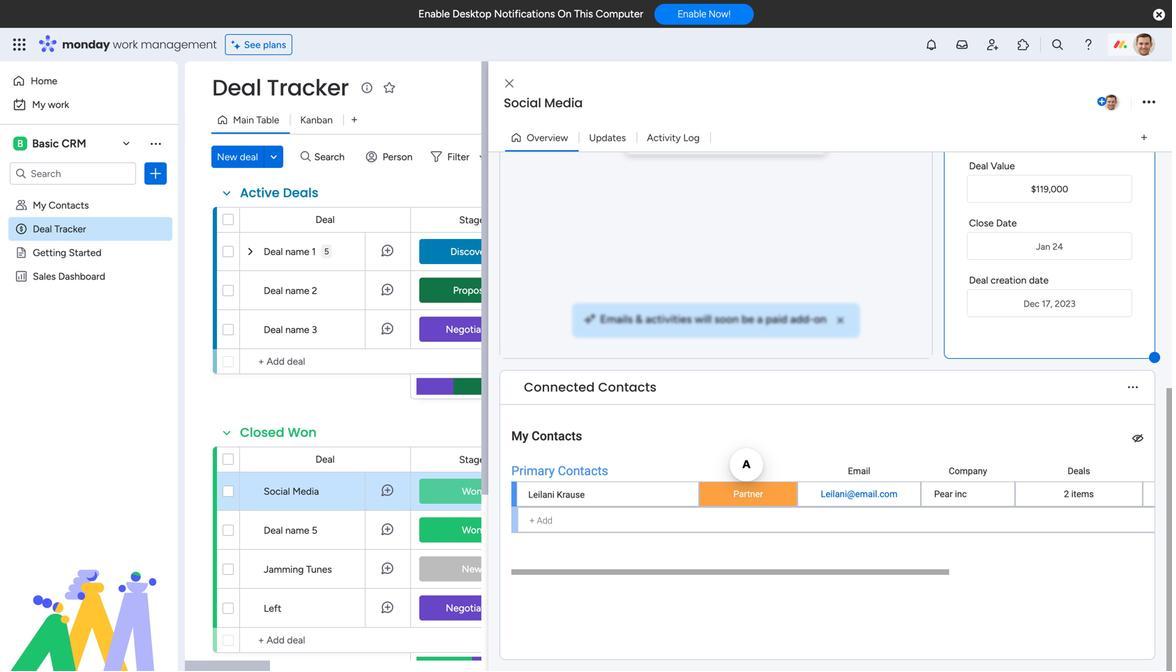Task type: describe. For each thing, give the bounding box(es) containing it.
media inside "field"
[[544, 94, 583, 112]]

emails & activities will soon be a paid add-on alert
[[572, 303, 860, 338]]

enable now!
[[678, 8, 731, 20]]

main table button
[[211, 109, 290, 131]]

a
[[757, 313, 763, 326]]

search everything image
[[1051, 38, 1065, 52]]

plans
[[263, 39, 286, 51]]

contacts for connected contacts
[[598, 379, 657, 397]]

workspace options image
[[149, 137, 163, 151]]

date
[[1029, 275, 1049, 286]]

0 horizontal spatial social
[[264, 486, 290, 498]]

enable desktop notifications on this computer
[[418, 8, 643, 20]]

v2 search image
[[301, 149, 311, 165]]

dapulse addbtn image
[[1097, 98, 1106, 107]]

overview button
[[505, 127, 579, 149]]

3
[[312, 324, 317, 336]]

log
[[683, 132, 700, 144]]

0 horizontal spatial options image
[[149, 167, 163, 181]]

home option
[[8, 70, 170, 92]]

deal name 3
[[264, 324, 317, 336]]

more dots image
[[1128, 383, 1138, 393]]

enable for enable now!
[[678, 8, 706, 20]]

select product image
[[13, 38, 27, 52]]

deal up jamming
[[264, 525, 283, 537]]

show board description image
[[359, 81, 375, 95]]

will
[[695, 313, 712, 326]]

activity log
[[647, 132, 700, 144]]

contacts for my contacts
[[49, 200, 89, 211]]

1 vertical spatial 5
[[312, 525, 317, 537]]

filter
[[447, 151, 469, 163]]

on
[[814, 313, 827, 326]]

activity
[[647, 132, 681, 144]]

deal left 3
[[264, 324, 283, 336]]

soon
[[714, 313, 739, 326]]

basic crm
[[32, 137, 86, 150]]

terry turtle image
[[1133, 33, 1155, 56]]

new deal button
[[211, 146, 264, 168]]

my work link
[[8, 93, 170, 116]]

stage for deals
[[459, 214, 485, 226]]

dec 17, 2023
[[1024, 299, 1076, 310]]

kanban
[[300, 114, 333, 126]]

left
[[264, 603, 281, 615]]

negotiation for deal name 3
[[446, 324, 498, 336]]

5 button
[[321, 232, 332, 271]]

b
[[17, 138, 23, 150]]

Deal Tracker field
[[209, 72, 352, 103]]

my work option
[[8, 93, 170, 116]]

update feed image
[[955, 38, 969, 52]]

add view image
[[1141, 133, 1147, 143]]

notifications
[[494, 8, 555, 20]]

connected contacts
[[524, 379, 657, 397]]

close date
[[969, 217, 1017, 229]]

deal name 1
[[264, 246, 316, 258]]

crm
[[62, 137, 86, 150]]

computer
[[596, 8, 643, 20]]

basic
[[32, 137, 59, 150]]

Active Deals field
[[237, 184, 322, 202]]

close image
[[505, 79, 514, 89]]

started
[[69, 247, 101, 259]]

stage field for active deals
[[456, 212, 488, 228]]

discovery
[[450, 246, 494, 258]]

work for monday
[[113, 37, 138, 52]]

getting started
[[33, 247, 101, 259]]

2023
[[1055, 299, 1076, 310]]

invite members image
[[986, 38, 1000, 52]]

0 vertical spatial options image
[[1143, 93, 1155, 112]]

dec
[[1024, 299, 1040, 310]]

see plans
[[244, 39, 286, 51]]

deal left 'creation'
[[969, 275, 988, 286]]

person
[[383, 151, 413, 163]]

angle down image
[[270, 152, 277, 162]]

name for 5
[[285, 525, 309, 537]]

won inside field
[[288, 424, 317, 442]]

updates button
[[579, 127, 636, 149]]

notifications image
[[924, 38, 938, 52]]

management
[[141, 37, 217, 52]]

my for my work
[[32, 99, 45, 111]]

2 vertical spatial won
[[462, 525, 482, 537]]

arrow down image
[[474, 149, 491, 165]]

name for 3
[[285, 324, 309, 336]]

home link
[[8, 70, 170, 92]]

1 vertical spatial social media
[[264, 486, 319, 498]]

Closed Won field
[[237, 424, 320, 442]]

monday marketplace image
[[1017, 38, 1030, 52]]

name for 2
[[285, 285, 309, 297]]

deal up 5 button
[[316, 214, 335, 226]]

lottie animation element
[[0, 531, 178, 672]]

deal
[[240, 151, 258, 163]]

date
[[996, 217, 1017, 229]]

enable now! button
[[655, 4, 754, 25]]

workspace image
[[13, 136, 27, 151]]

1 vertical spatial won
[[462, 486, 482, 498]]

creation
[[991, 275, 1027, 286]]

Search field
[[311, 147, 353, 167]]

my contacts
[[33, 200, 89, 211]]

desktop
[[452, 8, 491, 20]]

closed won
[[240, 424, 317, 442]]

close image
[[834, 314, 848, 328]]

table
[[256, 114, 279, 126]]

add-
[[790, 313, 814, 326]]

monday
[[62, 37, 110, 52]]

person button
[[360, 146, 421, 168]]

0 vertical spatial deal tracker
[[212, 72, 349, 103]]



Task type: locate. For each thing, give the bounding box(es) containing it.
my inside list box
[[33, 200, 46, 211]]

1 + add deal text field from the top
[[247, 354, 404, 370]]

name left 3
[[285, 324, 309, 336]]

Connected Contacts field
[[520, 379, 660, 397]]

1 horizontal spatial tracker
[[267, 72, 349, 103]]

social media inside social media "field"
[[504, 94, 583, 112]]

deal tracker up table
[[212, 72, 349, 103]]

1 vertical spatial media
[[292, 486, 319, 498]]

add to favorites image
[[382, 81, 396, 95]]

0 vertical spatial contacts
[[49, 200, 89, 211]]

1 stage from the top
[[459, 214, 485, 226]]

lottie animation image
[[0, 531, 178, 672]]

Search in workspace field
[[29, 166, 117, 182]]

deal tracker inside list box
[[33, 223, 86, 235]]

home
[[31, 75, 57, 87]]

1 vertical spatial contacts
[[598, 379, 657, 397]]

0 vertical spatial new
[[217, 151, 237, 163]]

1 stage field from the top
[[456, 212, 488, 228]]

enable left desktop
[[418, 8, 450, 20]]

0 vertical spatial media
[[544, 94, 583, 112]]

1 vertical spatial work
[[48, 99, 69, 111]]

sales
[[33, 271, 56, 283]]

contacts right the connected
[[598, 379, 657, 397]]

options image down workspace options 'image'
[[149, 167, 163, 181]]

add view image
[[352, 115, 357, 125]]

negotiation
[[446, 324, 498, 336], [446, 603, 498, 615]]

1 horizontal spatial new
[[462, 564, 482, 576]]

my down the search in workspace field on the left top of page
[[33, 200, 46, 211]]

1 horizontal spatial enable
[[678, 8, 706, 20]]

social inside "field"
[[504, 94, 541, 112]]

0 horizontal spatial enable
[[418, 8, 450, 20]]

tracker inside list box
[[54, 223, 86, 235]]

1 vertical spatial social
[[264, 486, 290, 498]]

my down home
[[32, 99, 45, 111]]

tracker up getting started
[[54, 223, 86, 235]]

deal left 1
[[264, 246, 283, 258]]

enable for enable desktop notifications on this computer
[[418, 8, 450, 20]]

0 horizontal spatial deal tracker
[[33, 223, 86, 235]]

0 vertical spatial work
[[113, 37, 138, 52]]

deal down the closed won field
[[316, 454, 335, 466]]

my inside option
[[32, 99, 45, 111]]

new
[[217, 151, 237, 163], [462, 564, 482, 576]]

2 name from the top
[[285, 285, 309, 297]]

name
[[285, 246, 309, 258], [285, 285, 309, 297], [285, 324, 309, 336], [285, 525, 309, 537]]

0 horizontal spatial new
[[217, 151, 237, 163]]

deal tracker down my contacts
[[33, 223, 86, 235]]

social media up deal name 5
[[264, 486, 319, 498]]

5
[[324, 247, 329, 257], [312, 525, 317, 537]]

0 vertical spatial stage field
[[456, 212, 488, 228]]

stage for won
[[459, 454, 485, 466]]

0 horizontal spatial tracker
[[54, 223, 86, 235]]

kanban button
[[290, 109, 343, 131]]

1 vertical spatial stage field
[[456, 452, 488, 468]]

active deals
[[240, 184, 319, 202]]

paid
[[766, 313, 787, 326]]

1
[[312, 246, 316, 258]]

proposal
[[453, 285, 491, 297]]

1 horizontal spatial contacts
[[598, 379, 657, 397]]

stage field for closed won
[[456, 452, 488, 468]]

jan 24
[[1036, 241, 1063, 253]]

jamming tunes
[[264, 564, 332, 576]]

deal left the 2
[[264, 285, 283, 297]]

be
[[742, 313, 754, 326]]

0 horizontal spatial work
[[48, 99, 69, 111]]

active
[[240, 184, 280, 202]]

1 horizontal spatial deal tracker
[[212, 72, 349, 103]]

list box
[[0, 191, 178, 477]]

1 vertical spatial deal tracker
[[33, 223, 86, 235]]

activities
[[645, 313, 692, 326]]

1 vertical spatial stage
[[459, 454, 485, 466]]

name left 1
[[285, 246, 309, 258]]

jamming
[[264, 564, 304, 576]]

social media up overview button
[[504, 94, 583, 112]]

1 horizontal spatial social media
[[504, 94, 583, 112]]

monday work management
[[62, 37, 217, 52]]

work inside option
[[48, 99, 69, 111]]

main table
[[233, 114, 279, 126]]

tunes
[[306, 564, 332, 576]]

deal tracker
[[212, 72, 349, 103], [33, 223, 86, 235]]

1 vertical spatial negotiation
[[446, 603, 498, 615]]

name up the jamming tunes
[[285, 525, 309, 537]]

closed
[[240, 424, 284, 442]]

value
[[991, 160, 1015, 172]]

filter button
[[425, 146, 491, 168]]

0 vertical spatial 5
[[324, 247, 329, 257]]

name left the 2
[[285, 285, 309, 297]]

terry turtle image
[[1102, 93, 1120, 112]]

option
[[0, 193, 178, 196]]

on
[[558, 8, 572, 20]]

work for my
[[48, 99, 69, 111]]

deal creation date
[[969, 275, 1049, 286]]

1 vertical spatial my
[[33, 200, 46, 211]]

tracker
[[267, 72, 349, 103], [54, 223, 86, 235]]

main
[[233, 114, 254, 126]]

deal
[[212, 72, 261, 103], [969, 160, 988, 172], [316, 214, 335, 226], [33, 223, 52, 235], [264, 246, 283, 258], [969, 275, 988, 286], [264, 285, 283, 297], [264, 324, 283, 336], [316, 454, 335, 466], [264, 525, 283, 537]]

2 stage field from the top
[[456, 452, 488, 468]]

won
[[288, 424, 317, 442], [462, 486, 482, 498], [462, 525, 482, 537]]

1 horizontal spatial work
[[113, 37, 138, 52]]

see plans button
[[225, 34, 292, 55]]

work right monday
[[113, 37, 138, 52]]

0 vertical spatial + add deal text field
[[247, 354, 404, 370]]

workspace selection element
[[13, 135, 88, 152]]

2 negotiation from the top
[[446, 603, 498, 615]]

deal left value
[[969, 160, 988, 172]]

new deal
[[217, 151, 258, 163]]

tracker up kanban
[[267, 72, 349, 103]]

+ add deal text field down "left" on the bottom of the page
[[247, 633, 404, 650]]

$119,000
[[1031, 184, 1068, 195]]

my
[[32, 99, 45, 111], [33, 200, 46, 211]]

new inside button
[[217, 151, 237, 163]]

emails
[[600, 313, 633, 326]]

+ add deal text field down 3
[[247, 354, 404, 370]]

1 vertical spatial tracker
[[54, 223, 86, 235]]

Stage field
[[456, 212, 488, 228], [456, 452, 488, 468]]

media up the overview
[[544, 94, 583, 112]]

2 enable from the left
[[678, 8, 706, 20]]

work down home
[[48, 99, 69, 111]]

social up deal name 5
[[264, 486, 290, 498]]

2 stage from the top
[[459, 454, 485, 466]]

list box containing my contacts
[[0, 191, 178, 477]]

social media
[[504, 94, 583, 112], [264, 486, 319, 498]]

enable left now!
[[678, 8, 706, 20]]

enable
[[418, 8, 450, 20], [678, 8, 706, 20]]

1 enable from the left
[[418, 8, 450, 20]]

options image up add view image
[[1143, 93, 1155, 112]]

5 up tunes
[[312, 525, 317, 537]]

5 right 1
[[324, 247, 329, 257]]

24
[[1053, 241, 1063, 253]]

+ Add deal text field
[[247, 354, 404, 370], [247, 633, 404, 650]]

1 negotiation from the top
[[446, 324, 498, 336]]

0 vertical spatial stage
[[459, 214, 485, 226]]

Social Media field
[[500, 94, 1095, 112]]

deal up getting
[[33, 223, 52, 235]]

new for new
[[462, 564, 482, 576]]

deal name 2
[[264, 285, 317, 297]]

name for 1
[[285, 246, 309, 258]]

dapulse close image
[[1153, 8, 1165, 22]]

dashboard
[[58, 271, 105, 283]]

1 horizontal spatial options image
[[1143, 93, 1155, 112]]

0 vertical spatial won
[[288, 424, 317, 442]]

deal name 5
[[264, 525, 317, 537]]

1 horizontal spatial social
[[504, 94, 541, 112]]

1 vertical spatial + add deal text field
[[247, 633, 404, 650]]

emails & activities will soon be a paid add-on
[[600, 313, 827, 326]]

options image
[[1143, 93, 1155, 112], [149, 167, 163, 181]]

1 vertical spatial new
[[462, 564, 482, 576]]

getting
[[33, 247, 66, 259]]

media up deal name 5
[[292, 486, 319, 498]]

0 vertical spatial social media
[[504, 94, 583, 112]]

public dashboard image
[[15, 270, 28, 283]]

social down close icon
[[504, 94, 541, 112]]

17,
[[1042, 299, 1053, 310]]

my work
[[32, 99, 69, 111]]

deal value
[[969, 160, 1015, 172]]

contacts down the search in workspace field on the left top of page
[[49, 200, 89, 211]]

0 vertical spatial tracker
[[267, 72, 349, 103]]

close
[[969, 217, 994, 229]]

enable inside enable now! button
[[678, 8, 706, 20]]

1 horizontal spatial media
[[544, 94, 583, 112]]

3 name from the top
[[285, 324, 309, 336]]

see
[[244, 39, 261, 51]]

activity log button
[[636, 127, 710, 149]]

1 horizontal spatial 5
[[324, 247, 329, 257]]

sales dashboard
[[33, 271, 105, 283]]

1 vertical spatial options image
[[149, 167, 163, 181]]

stage
[[459, 214, 485, 226], [459, 454, 485, 466]]

0 vertical spatial negotiation
[[446, 324, 498, 336]]

this
[[574, 8, 593, 20]]

work
[[113, 37, 138, 52], [48, 99, 69, 111]]

contacts inside "field"
[[598, 379, 657, 397]]

1 name from the top
[[285, 246, 309, 258]]

new for new deal
[[217, 151, 237, 163]]

2
[[312, 285, 317, 297]]

4 name from the top
[[285, 525, 309, 537]]

public board image
[[15, 246, 28, 260]]

updates
[[589, 132, 626, 144]]

connected
[[524, 379, 595, 397]]

jan
[[1036, 241, 1050, 253]]

2 + add deal text field from the top
[[247, 633, 404, 650]]

0 horizontal spatial 5
[[312, 525, 317, 537]]

0 vertical spatial social
[[504, 94, 541, 112]]

0 horizontal spatial media
[[292, 486, 319, 498]]

negotiation for left
[[446, 603, 498, 615]]

deal up main on the left top
[[212, 72, 261, 103]]

my for my contacts
[[33, 200, 46, 211]]

deals
[[283, 184, 319, 202]]

0 horizontal spatial social media
[[264, 486, 319, 498]]

&
[[636, 313, 643, 326]]

overview
[[527, 132, 568, 144]]

0 horizontal spatial contacts
[[49, 200, 89, 211]]

help image
[[1081, 38, 1095, 52]]

0 vertical spatial my
[[32, 99, 45, 111]]

now!
[[709, 8, 731, 20]]

5 inside button
[[324, 247, 329, 257]]

media
[[544, 94, 583, 112], [292, 486, 319, 498]]



Task type: vqa. For each thing, say whether or not it's contained in the screenshot.


